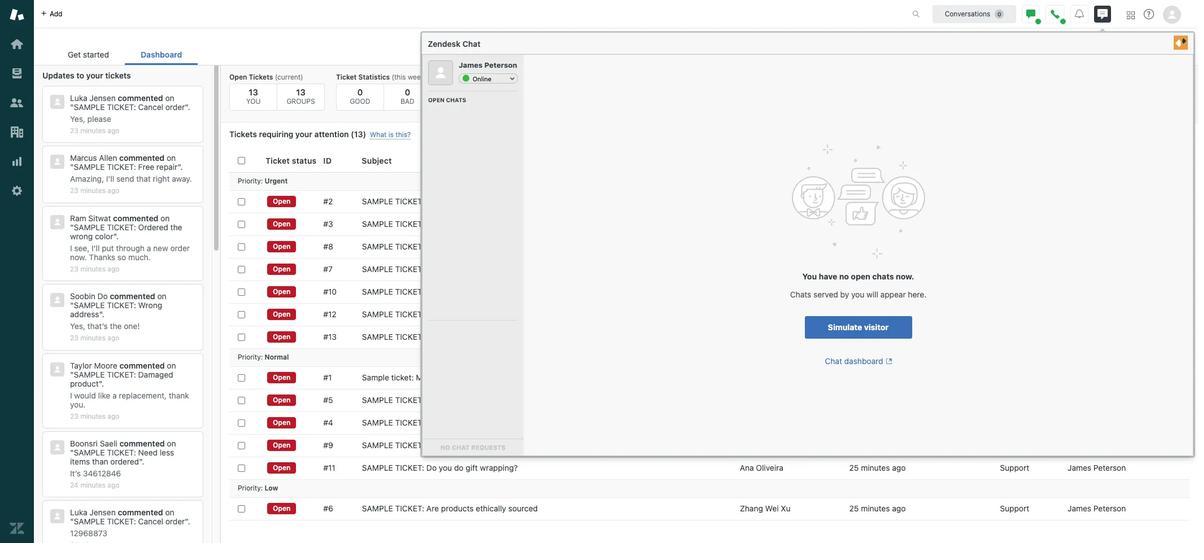 Task type: vqa. For each thing, say whether or not it's contained in the screenshot.


Task type: describe. For each thing, give the bounding box(es) containing it.
open for #6
[[273, 505, 291, 513]]

1 vertical spatial product
[[70, 379, 99, 389]]

meet
[[416, 373, 435, 383]]

on for amazing, i'll send that right away.
[[167, 153, 176, 163]]

statistics
[[359, 73, 390, 81]]

get
[[68, 50, 81, 59]]

: for urgent
[[261, 177, 263, 186]]

sample ticket: are products ethically sourced link
[[362, 504, 538, 514]]

25 minutes ago for items
[[850, 332, 906, 342]]

commented down 34612846 at the bottom of the page
[[118, 508, 163, 518]]

sample up would
[[74, 370, 105, 380]]

add
[[50, 9, 62, 18]]

your for to
[[86, 71, 103, 80]]

sample ticket: order status says it is still processing
[[362, 219, 562, 229]]

replacement,
[[119, 391, 167, 400]]

minutes inside it's 34612846 24 minutes ago
[[80, 482, 106, 490]]

1 horizontal spatial sample ticket: wrong address
[[362, 265, 482, 274]]

4 25 from the top
[[850, 265, 859, 274]]

notifications image
[[1076, 9, 1085, 18]]

1 vertical spatial sample ticket: damaged product
[[70, 370, 173, 389]]

new
[[153, 243, 168, 253]]

open for #2
[[273, 197, 291, 206]]

priority : normal
[[238, 353, 289, 362]]

than inside sample ticket: need less items than ordered
[[92, 457, 108, 467]]

ticket: down sample ticket: cancel order link
[[395, 332, 425, 342]]

sample ticket: are products ethically sourced
[[362, 504, 538, 514]]

address inside grid
[[453, 265, 482, 274]]

(current)
[[275, 73, 303, 81]]

ago inside amazing, i'll send that right away. 23 minutes ago
[[108, 187, 119, 195]]

0 good
[[350, 87, 371, 106]]

13 you
[[246, 87, 261, 106]]

chat now
[[1146, 42, 1181, 51]]

sample inside the 'sample ticket: free repair' link
[[362, 441, 393, 450]]

7 on " from the top
[[70, 508, 174, 527]]

sample up 12968873
[[74, 517, 105, 527]]

ticket:
[[391, 373, 414, 383]]

23 inside i see, i'll put through a new order now. thanks so much. 23 minutes ago
[[70, 265, 78, 273]]

it's 34612846 24 minutes ago
[[70, 469, 121, 490]]

sample inside sample ticket: need less items than ordered link
[[362, 332, 393, 342]]

commented for that's
[[110, 292, 155, 301]]

1 vertical spatial tickets
[[229, 129, 257, 139]]

need inside sample ticket: need less items than ordered link
[[427, 332, 446, 342]]

good
[[350, 97, 371, 106]]

still
[[508, 219, 520, 229]]

minutes inside yes, that's the one! 23 minutes ago
[[80, 334, 106, 343]]

zendesk chat image
[[1095, 6, 1112, 23]]

order inside i see, i'll put through a new order now. thanks so much. 23 minutes ago
[[170, 243, 190, 253]]

ticket: left are
[[395, 504, 425, 514]]

34612846
[[83, 469, 121, 479]]

gift
[[466, 463, 478, 473]]

#13
[[324, 332, 337, 342]]

sample ticket: international shipping
[[362, 396, 505, 405]]

sample ticket: do you do gift wrapping?
[[362, 463, 518, 473]]

1 horizontal spatial wrong
[[473, 242, 496, 252]]

open for #11
[[273, 464, 291, 472]]

23 inside i would like a replacement, thank you. 23 minutes ago
[[70, 412, 78, 421]]

priority for priority : normal
[[238, 353, 261, 362]]

sourced
[[509, 504, 538, 514]]

ticket: up like
[[107, 370, 136, 380]]

get started image
[[10, 37, 24, 51]]

" for yes, please
[[70, 102, 74, 112]]

is inside tickets requiring your attention ( 13 ) what is this?
[[389, 131, 394, 139]]

button displays agent's chat status as online. image
[[1027, 9, 1036, 18]]

on " for 34612846
[[70, 439, 176, 458]]

do inside grid
[[427, 463, 437, 473]]

dashboard
[[141, 50, 182, 59]]

12968873
[[70, 529, 107, 539]]

sample inside "sample ticket: missing assembly instructions" link
[[362, 287, 393, 297]]

id
[[324, 156, 332, 165]]

ordered inside sample ticket: need less items than ordered
[[110, 457, 139, 467]]

#2
[[324, 197, 333, 206]]

repair for sample ticket: free repair
[[445, 441, 466, 450]]

4 25 minutes ago from the top
[[850, 265, 906, 274]]

groups
[[287, 97, 315, 106]]

assembly
[[457, 287, 491, 297]]

processing
[[522, 219, 562, 229]]

0 horizontal spatial chat
[[463, 39, 481, 49]]

this?
[[396, 131, 411, 139]]

ram sitwat commented
[[70, 214, 158, 223]]

chat now button
[[1137, 36, 1190, 58]]

0 for 0 good
[[358, 87, 363, 97]]

sample ticket: missing assembly instructions
[[362, 287, 536, 297]]

low
[[265, 485, 278, 493]]

" for yes, that's the one!
[[70, 301, 74, 310]]

open for #10
[[273, 288, 291, 296]]

the down sample ticket: order status says it is still processing link
[[459, 242, 471, 252]]

the right "meet"
[[437, 373, 449, 383]]

the inside yes, that's the one! 23 minutes ago
[[110, 322, 122, 331]]

sample inside sample ticket: item restock link
[[362, 418, 393, 428]]

on " for would
[[70, 361, 176, 380]]

soobin
[[70, 292, 95, 301]]

updated
[[892, 156, 925, 165]]

priority : low
[[238, 485, 278, 493]]

cancel for 12968873
[[138, 517, 163, 527]]

sample inside "sample ticket: wrong address" link
[[362, 265, 393, 274]]

" for i see, i'll put through a new order now. thanks so much.
[[70, 223, 74, 232]]

sample ticket: international shipping link
[[362, 396, 505, 406]]

ticket: down sample ticket: item restock link
[[395, 441, 425, 450]]

tab list containing get started
[[52, 44, 198, 65]]

main element
[[0, 0, 34, 544]]

sample ticket: meet the ticket
[[362, 373, 471, 383]]

instructions
[[493, 287, 536, 297]]

open for #5
[[273, 396, 291, 405]]

i for i see, i'll put through a new order now. thanks so much.
[[70, 243, 72, 253]]

(
[[351, 129, 354, 139]]

#8
[[324, 242, 333, 252]]

open for #8
[[273, 242, 291, 251]]

25 minutes ago for ethically
[[850, 504, 906, 514]]

1 vertical spatial status
[[450, 219, 472, 229]]

sample ticket: meet the ticket link
[[362, 373, 471, 383]]

sample ticket: need less items than ordered inside grid
[[362, 332, 534, 342]]

james peterson for zhang wei xu
[[1068, 504, 1127, 514]]

xu
[[781, 504, 791, 514]]

peterson for zhang wei xu
[[1094, 504, 1127, 514]]

priority : urgent
[[238, 177, 288, 186]]

on for yes, that's the one!
[[157, 292, 167, 301]]

#5
[[324, 396, 333, 405]]

25 minutes ago for wrong
[[850, 242, 906, 252]]

on for yes, please
[[165, 93, 174, 103]]

0 vertical spatial status
[[292, 156, 317, 165]]

commented for see,
[[113, 214, 158, 223]]

moore
[[94, 361, 117, 371]]

order inside sample ticket: cancel order link
[[454, 310, 473, 319]]

1 25 minutes ago from the top
[[850, 197, 906, 206]]

ago inside yes, please 23 minutes ago
[[108, 127, 119, 135]]

get help image
[[1144, 9, 1155, 19]]

color inside sample ticket: ordered the wrong color
[[95, 232, 113, 241]]

week)
[[408, 73, 427, 81]]

sample ticket: free repair ".
[[74, 162, 183, 172]]

attention
[[315, 129, 349, 139]]

open for #7
[[273, 265, 291, 274]]

restock
[[445, 418, 472, 428]]

open for #13
[[273, 333, 291, 341]]

ticket: down sample ticket: meet the ticket link
[[395, 396, 425, 405]]

minutes inside i would like a replacement, thank you. 23 minutes ago
[[80, 412, 106, 421]]

on " for i'll
[[70, 153, 176, 172]]

ticket
[[451, 373, 471, 383]]

away.
[[172, 174, 192, 184]]

25 for ethically
[[850, 504, 859, 514]]

yes, please 23 minutes ago
[[70, 114, 119, 135]]

so
[[117, 253, 126, 262]]

on for i see, i'll put through a new order now. thanks so much.
[[161, 214, 170, 223]]

cancel inside grid
[[427, 310, 452, 319]]

zendesk chat
[[428, 39, 481, 49]]

sample ticket: cancel order ". for 12968873
[[74, 517, 190, 527]]

luka for yes, please
[[70, 93, 87, 103]]

" for 12968873
[[70, 517, 74, 527]]

tickets requiring your attention ( 13 ) what is this?
[[229, 129, 411, 139]]

wrong inside grid
[[427, 265, 451, 274]]

the inside sample ticket: ordered the wrong color
[[170, 223, 182, 232]]

color inside grid
[[498, 242, 516, 252]]

open for #9
[[273, 441, 291, 450]]

normal
[[265, 353, 289, 362]]

to
[[76, 71, 84, 80]]

grid containing ticket status
[[221, 150, 1199, 544]]

oliveira
[[756, 463, 784, 473]]

free for sample ticket: free repair ".
[[138, 162, 154, 172]]

0 for 0 solved
[[452, 87, 458, 97]]

ticket: left the order
[[395, 219, 425, 229]]

0 bad
[[401, 87, 415, 106]]

)
[[363, 129, 366, 139]]

do
[[454, 463, 464, 473]]

sample ticket: free repair link
[[362, 441, 466, 451]]

sample ticket: do you do gift wrapping? link
[[362, 463, 518, 474]]

says
[[474, 219, 491, 229]]

25 for says
[[850, 219, 859, 229]]

sample inside sample ticket: wrong address
[[74, 301, 105, 310]]

are
[[427, 504, 439, 514]]

send
[[116, 174, 134, 184]]

25 minutes ago for do
[[850, 463, 906, 473]]

see,
[[74, 243, 89, 253]]

international
[[427, 396, 472, 405]]

0 vertical spatial tickets
[[249, 73, 273, 81]]

sample inside sample ticket: order status says it is still processing link
[[362, 219, 393, 229]]

items inside sample ticket: need less items than ordered
[[70, 457, 90, 467]]

0 horizontal spatial sample ticket: wrong address
[[70, 301, 162, 319]]

you
[[439, 463, 452, 473]]

" for i would like a replacement, thank you.
[[70, 370, 74, 380]]

13 for 13 groups
[[296, 87, 306, 97]]

23 inside yes, that's the one! 23 minutes ago
[[70, 334, 78, 343]]

items inside grid
[[465, 332, 485, 342]]

customers image
[[10, 96, 24, 110]]

ticket: up please
[[107, 102, 136, 112]]

a inside i would like a replacement, thank you. 23 minutes ago
[[112, 391, 117, 400]]

it
[[493, 219, 498, 229]]

jensen for yes, please
[[90, 93, 116, 103]]

would
[[74, 391, 96, 400]]

wrong inside sample ticket: wrong address
[[138, 301, 162, 310]]

please
[[87, 114, 111, 124]]

ticket: up sample ticket: ordered the wrong color link
[[395, 197, 425, 206]]

i see, i'll put through a new order now. thanks so much. 23 minutes ago
[[70, 243, 190, 273]]

0 vertical spatial do
[[98, 292, 108, 301]]

free for sample ticket: free repair
[[427, 441, 443, 450]]

less inside sample ticket: need less items than ordered
[[160, 448, 174, 458]]

open for #4
[[273, 419, 291, 427]]

organizations image
[[10, 125, 24, 140]]

sample up amazing,
[[74, 162, 105, 172]]

ago inside i would like a replacement, thank you. 23 minutes ago
[[108, 412, 119, 421]]

0 horizontal spatial sample ticket: ordered the wrong color
[[70, 223, 182, 241]]

shipping
[[474, 396, 505, 405]]

ethically
[[476, 504, 506, 514]]

ana
[[740, 463, 754, 473]]

sitwat
[[88, 214, 111, 223]]

(this
[[392, 73, 406, 81]]

yes, for yes, please
[[70, 114, 85, 124]]

luka jensen commented for yes, please
[[70, 93, 163, 103]]



Task type: locate. For each thing, give the bounding box(es) containing it.
0 vertical spatial a
[[147, 243, 151, 253]]

product up would
[[70, 379, 99, 389]]

you
[[246, 97, 261, 106]]

#4
[[324, 418, 333, 428]]

i for i would like a replacement, thank you.
[[70, 391, 72, 400]]

0 vertical spatial than
[[487, 332, 503, 342]]

on " for that's
[[70, 292, 167, 310]]

2 vertical spatial priority
[[238, 485, 261, 493]]

0 horizontal spatial your
[[86, 71, 103, 80]]

1 0 from the left
[[358, 87, 363, 97]]

25 for wrong
[[850, 242, 859, 252]]

ticket: up 34612846 at the bottom of the page
[[107, 448, 136, 458]]

on for i would like a replacement, thank you.
[[167, 361, 176, 371]]

ordered down the order
[[427, 242, 457, 252]]

2 23 from the top
[[70, 187, 78, 195]]

1 horizontal spatial than
[[487, 332, 503, 342]]

open for #12
[[273, 310, 291, 319]]

luka for 12968873
[[70, 508, 87, 518]]

0 vertical spatial sample ticket: wrong address
[[362, 265, 482, 274]]

sample ticket: wrong address link
[[362, 265, 482, 275]]

wrong
[[70, 232, 93, 241], [473, 242, 496, 252]]

minutes inside i see, i'll put through a new order now. thanks so much. 23 minutes ago
[[80, 265, 106, 273]]

yes, inside yes, that's the one! 23 minutes ago
[[70, 322, 85, 331]]

zendesk support image
[[10, 7, 24, 22]]

chat
[[463, 39, 481, 49], [1146, 42, 1163, 51]]

bad
[[401, 97, 415, 106]]

support
[[1001, 463, 1030, 473], [1001, 504, 1030, 514]]

2 : from the top
[[261, 353, 263, 362]]

4 on " from the top
[[70, 292, 167, 310]]

status left 'says' in the top of the page
[[450, 219, 472, 229]]

6 on " from the top
[[70, 439, 176, 458]]

wrapping?
[[480, 463, 518, 473]]

1 horizontal spatial less
[[448, 332, 463, 342]]

2 luka jensen commented from the top
[[70, 508, 163, 518]]

now
[[1166, 42, 1181, 51]]

1 25 from the top
[[850, 197, 859, 206]]

free
[[138, 162, 154, 172], [427, 441, 443, 450]]

3 23 from the top
[[70, 265, 78, 273]]

damaged
[[427, 197, 462, 206], [138, 370, 173, 380]]

1 vertical spatial sample ticket: ordered the wrong color
[[362, 242, 516, 252]]

taylor
[[70, 361, 92, 371]]

0 inside the 0 bad
[[405, 87, 411, 97]]

luka jensen commented up 12968873
[[70, 508, 163, 518]]

1 horizontal spatial your
[[296, 129, 313, 139]]

do right soobin at the left of the page
[[98, 292, 108, 301]]

sample ticket: need less items than ordered up 34612846 at the bottom of the page
[[70, 448, 174, 467]]

0 vertical spatial your
[[86, 71, 103, 80]]

1 23 from the top
[[70, 127, 78, 135]]

2 peterson from the top
[[1094, 504, 1127, 514]]

0 vertical spatial repair
[[157, 162, 178, 172]]

1 horizontal spatial a
[[147, 243, 151, 253]]

on " up 12968873
[[70, 508, 174, 527]]

0 horizontal spatial than
[[92, 457, 108, 467]]

23 inside amazing, i'll send that right away. 23 minutes ago
[[70, 187, 78, 195]]

0 solved
[[442, 87, 468, 106]]

ordered up new
[[138, 223, 168, 232]]

1 priority from the top
[[238, 177, 261, 186]]

4 " from the top
[[70, 301, 74, 310]]

13
[[249, 87, 258, 97], [296, 87, 306, 97], [354, 129, 363, 139]]

minutes inside amazing, i'll send that right away. 23 minutes ago
[[80, 187, 106, 195]]

1 vertical spatial ordered
[[110, 457, 139, 467]]

a right like
[[112, 391, 117, 400]]

4 23 from the top
[[70, 334, 78, 343]]

minutes inside yes, please 23 minutes ago
[[80, 127, 106, 135]]

1 horizontal spatial chat
[[1146, 42, 1163, 51]]

on " for see,
[[70, 214, 170, 232]]

5 23 from the top
[[70, 412, 78, 421]]

7 " from the top
[[70, 517, 74, 527]]

like
[[98, 391, 110, 400]]

2 horizontal spatial 0
[[452, 87, 458, 97]]

chat left now
[[1146, 42, 1163, 51]]

ticket for ticket status
[[266, 156, 290, 165]]

1 vertical spatial priority
[[238, 353, 261, 362]]

13 inside 13 you
[[249, 87, 258, 97]]

sample ticket: ordered the wrong color up through
[[70, 223, 182, 241]]

cancel
[[138, 102, 163, 112], [427, 310, 452, 319], [138, 517, 163, 527]]

2 sample ticket: cancel order ". from the top
[[74, 517, 190, 527]]

0 horizontal spatial repair
[[157, 162, 178, 172]]

open for #3
[[273, 220, 291, 228]]

commented up one!
[[110, 292, 155, 301]]

ticket: up one!
[[107, 301, 136, 310]]

commented for would
[[120, 361, 165, 371]]

need inside sample ticket: need less items than ordered
[[138, 448, 158, 458]]

i'll inside i see, i'll put through a new order now. thanks so much. 23 minutes ago
[[92, 243, 100, 253]]

i'll inside amazing, i'll send that right away. 23 minutes ago
[[106, 174, 114, 184]]

8 25 from the top
[[850, 463, 859, 473]]

0 horizontal spatial sample ticket: damaged product
[[70, 370, 173, 389]]

2 horizontal spatial 13
[[354, 129, 363, 139]]

: left normal
[[261, 353, 263, 362]]

2 vertical spatial cancel
[[138, 517, 163, 527]]

ticket: up sample ticket: need less items than ordered link on the left bottom of the page
[[395, 310, 425, 319]]

sample inside sample ticket: damaged product link
[[362, 197, 393, 206]]

2 25 minutes ago from the top
[[850, 219, 906, 229]]

add button
[[34, 0, 69, 28]]

views image
[[10, 66, 24, 81]]

1 yes, from the top
[[70, 114, 85, 124]]

1 horizontal spatial is
[[500, 219, 506, 229]]

sample inside sample ticket: cancel order link
[[362, 310, 393, 319]]

0 horizontal spatial damaged
[[138, 370, 173, 380]]

#7
[[324, 265, 333, 274]]

9 25 minutes ago from the top
[[850, 504, 906, 514]]

conversations button
[[933, 5, 1017, 23]]

tickets up 13 you
[[249, 73, 273, 81]]

23 down the you.
[[70, 412, 78, 421]]

" up 12968873
[[70, 517, 74, 527]]

less inside grid
[[448, 332, 463, 342]]

on " up send
[[70, 153, 176, 172]]

5 25 from the top
[[850, 287, 859, 297]]

order
[[165, 102, 185, 112], [170, 243, 190, 253], [454, 310, 473, 319], [165, 517, 185, 527]]

sample right #12
[[362, 310, 393, 319]]

1 jensen from the top
[[90, 93, 116, 103]]

0 vertical spatial ordered
[[505, 332, 534, 342]]

status left id
[[292, 156, 317, 165]]

is right it
[[500, 219, 506, 229]]

repair up right
[[157, 162, 178, 172]]

1 vertical spatial do
[[427, 463, 437, 473]]

i'll left send
[[106, 174, 114, 184]]

0 vertical spatial need
[[427, 332, 446, 342]]

sample inside 'sample ticket: are products ethically sourced' link
[[362, 504, 393, 514]]

0 vertical spatial i
[[70, 243, 72, 253]]

zendesk
[[428, 39, 461, 49]]

support for zhang wei xu
[[1001, 504, 1030, 514]]

sample up that's
[[74, 301, 105, 310]]

1 vertical spatial cancel
[[427, 310, 452, 319]]

admin image
[[10, 184, 24, 198]]

#11
[[324, 463, 336, 473]]

0 horizontal spatial need
[[138, 448, 158, 458]]

commented up through
[[113, 214, 158, 223]]

yes, that's the one! 23 minutes ago
[[70, 322, 140, 343]]

wrong
[[427, 265, 451, 274], [138, 301, 162, 310]]

james for ana oliveira
[[1068, 463, 1092, 473]]

on " up through
[[70, 214, 170, 232]]

7 25 minutes ago from the top
[[850, 332, 906, 342]]

need down sample ticket: cancel order link
[[427, 332, 446, 342]]

0 vertical spatial yes,
[[70, 114, 85, 124]]

25 minutes ago for says
[[850, 219, 906, 229]]

3 " from the top
[[70, 223, 74, 232]]

0 vertical spatial :
[[261, 177, 263, 186]]

1 horizontal spatial do
[[427, 463, 437, 473]]

1 on " from the top
[[70, 93, 174, 112]]

13 for 13 you
[[249, 87, 258, 97]]

2 " from the top
[[70, 162, 74, 172]]

" up yes, please 23 minutes ago
[[70, 102, 74, 112]]

sample ticket: wrong address down sample ticket: ordered the wrong color link
[[362, 265, 482, 274]]

23
[[70, 127, 78, 135], [70, 187, 78, 195], [70, 265, 78, 273], [70, 334, 78, 343], [70, 412, 78, 421]]

on for 12968873
[[165, 508, 174, 518]]

1 sample ticket: cancel order ". from the top
[[74, 102, 190, 112]]

ticket: up "sample ticket: wrong address" link
[[395, 242, 425, 252]]

0 vertical spatial damaged
[[427, 197, 462, 206]]

6 25 minutes ago from the top
[[850, 310, 906, 319]]

13 left what
[[354, 129, 363, 139]]

tickets
[[105, 71, 131, 80]]

ordered inside grid
[[427, 242, 457, 252]]

13 groups
[[287, 87, 315, 106]]

1 vertical spatial sample ticket: need less items than ordered
[[70, 448, 174, 467]]

" for it's 34612846
[[70, 448, 74, 458]]

0 vertical spatial luka jensen commented
[[70, 93, 163, 103]]

3 priority from the top
[[238, 485, 261, 493]]

i left would
[[70, 391, 72, 400]]

Select All Tickets checkbox
[[238, 157, 245, 165]]

2 yes, from the top
[[70, 322, 85, 331]]

commented up the replacement,
[[120, 361, 165, 371]]

0 horizontal spatial i'll
[[92, 243, 100, 253]]

amazing, i'll send that right away. 23 minutes ago
[[70, 174, 192, 195]]

items up it's
[[70, 457, 90, 467]]

open for #1
[[273, 374, 291, 382]]

your right requiring
[[296, 129, 313, 139]]

23 down amazing,
[[70, 187, 78, 195]]

1 vertical spatial color
[[498, 242, 516, 252]]

2 james peterson from the top
[[1068, 504, 1127, 514]]

is left this? at the left
[[389, 131, 394, 139]]

25 for items
[[850, 332, 859, 342]]

0 horizontal spatial wrong
[[70, 232, 93, 241]]

do left you
[[427, 463, 437, 473]]

now.
[[70, 253, 87, 262]]

0 vertical spatial address
[[453, 265, 482, 274]]

your for requiring
[[296, 129, 313, 139]]

what
[[370, 131, 387, 139]]

i inside i see, i'll put through a new order now. thanks so much. 23 minutes ago
[[70, 243, 72, 253]]

priority for priority : urgent
[[238, 177, 261, 186]]

sample up see,
[[74, 223, 105, 232]]

ordered inside grid
[[505, 332, 534, 342]]

commented for please
[[118, 93, 163, 103]]

3 25 minutes ago from the top
[[850, 242, 906, 252]]

23 inside yes, please 23 minutes ago
[[70, 127, 78, 135]]

3 : from the top
[[261, 485, 263, 493]]

1 vertical spatial :
[[261, 353, 263, 362]]

0 horizontal spatial ordered
[[110, 457, 139, 467]]

ticket: up sample ticket: cancel order
[[395, 287, 425, 297]]

sample up sample ticket: cancel order
[[362, 287, 393, 297]]

ago inside i see, i'll put through a new order now. thanks so much. 23 minutes ago
[[108, 265, 119, 273]]

1 : from the top
[[261, 177, 263, 186]]

urgent
[[265, 177, 288, 186]]

2 luka from the top
[[70, 508, 87, 518]]

yes, for yes, that's the one!
[[70, 322, 85, 331]]

1 horizontal spatial sample ticket: ordered the wrong color
[[362, 242, 516, 252]]

is
[[389, 131, 394, 139], [500, 219, 506, 229]]

than up 34612846 at the bottom of the page
[[92, 457, 108, 467]]

sample ticket: wrong address up one!
[[70, 301, 162, 319]]

i inside i would like a replacement, thank you. 23 minutes ago
[[70, 391, 72, 400]]

priority left low
[[238, 485, 261, 493]]

color up put
[[95, 232, 113, 241]]

0 vertical spatial sample ticket: need less items than ordered
[[362, 332, 534, 342]]

need
[[427, 332, 446, 342], [138, 448, 158, 458]]

taylor moore commented
[[70, 361, 165, 371]]

address
[[453, 265, 482, 274], [70, 310, 99, 319]]

1 vertical spatial support
[[1001, 504, 1030, 514]]

sample ticket: cancel order ".
[[74, 102, 190, 112], [74, 517, 190, 527]]

1 james peterson from the top
[[1068, 463, 1127, 473]]

6 25 from the top
[[850, 310, 859, 319]]

sample down sample
[[362, 396, 393, 405]]

23 down now.
[[70, 265, 78, 273]]

sample inside sample ticket: do you do gift wrapping? link
[[362, 463, 393, 473]]

zendesk image
[[10, 522, 24, 536]]

wrong up one!
[[138, 301, 162, 310]]

1 " from the top
[[70, 102, 74, 112]]

6 " from the top
[[70, 448, 74, 458]]

0 horizontal spatial color
[[95, 232, 113, 241]]

luka down to
[[70, 93, 87, 103]]

1 vertical spatial address
[[70, 310, 99, 319]]

ticket: inside sample ticket: wrong address
[[107, 301, 136, 310]]

2 0 from the left
[[405, 87, 411, 97]]

sample ticket: cancel order link
[[362, 310, 473, 320]]

ram
[[70, 214, 86, 223]]

0 vertical spatial items
[[465, 332, 485, 342]]

ticket: down sample ticket: ordered the wrong color link
[[395, 265, 425, 274]]

0 for 0 bad
[[405, 87, 411, 97]]

that's
[[87, 322, 108, 331]]

put
[[102, 243, 114, 253]]

on " up 34612846 at the bottom of the page
[[70, 439, 176, 458]]

product inside sample ticket: damaged product link
[[464, 197, 492, 206]]

reporting image
[[10, 154, 24, 169]]

1 vertical spatial than
[[92, 457, 108, 467]]

25 for instructions
[[850, 287, 859, 297]]

1 peterson from the top
[[1094, 463, 1127, 473]]

0 horizontal spatial ordered
[[138, 223, 168, 232]]

0 inside 0 solved
[[452, 87, 458, 97]]

than inside grid
[[487, 332, 503, 342]]

a inside i see, i'll put through a new order now. thanks so much. 23 minutes ago
[[147, 243, 151, 253]]

section
[[207, 38, 1119, 56]]

0 horizontal spatial 0
[[358, 87, 363, 97]]

25 minutes ago for instructions
[[850, 287, 906, 297]]

1 i from the top
[[70, 243, 72, 253]]

ordered inside sample ticket: ordered the wrong color
[[138, 223, 168, 232]]

#3
[[324, 219, 333, 229]]

2 support from the top
[[1001, 504, 1030, 514]]

1 vertical spatial free
[[427, 441, 443, 450]]

ago inside it's 34612846 24 minutes ago
[[108, 482, 119, 490]]

0 horizontal spatial sample ticket: need less items than ordered
[[70, 448, 174, 467]]

tickets
[[249, 73, 273, 81], [229, 129, 257, 139]]

ago inside yes, that's the one! 23 minutes ago
[[108, 334, 119, 343]]

" for amazing, i'll send that right away.
[[70, 162, 74, 172]]

1 james from the top
[[1068, 463, 1092, 473]]

commented for 34612846
[[120, 439, 165, 449]]

2 priority from the top
[[238, 353, 261, 362]]

3 on " from the top
[[70, 214, 170, 232]]

3 25 from the top
[[850, 242, 859, 252]]

1 horizontal spatial 0
[[405, 87, 411, 97]]

sample inside sample ticket: ordered the wrong color link
[[362, 242, 393, 252]]

on for it's 34612846
[[167, 439, 176, 449]]

your right to
[[86, 71, 103, 80]]

0 horizontal spatial wrong
[[138, 301, 162, 310]]

address inside sample ticket: wrong address
[[70, 310, 99, 319]]

wrong up see,
[[70, 232, 93, 241]]

marcus
[[70, 153, 97, 163]]

chat inside button
[[1146, 42, 1163, 51]]

0 vertical spatial ordered
[[138, 223, 168, 232]]

2 25 from the top
[[850, 219, 859, 229]]

luka jensen commented for 12968873
[[70, 508, 163, 518]]

a left new
[[147, 243, 151, 253]]

1 horizontal spatial i'll
[[106, 174, 114, 184]]

updates to your tickets
[[42, 71, 131, 80]]

chat right zendesk on the left of page
[[463, 39, 481, 49]]

minutes
[[80, 127, 106, 135], [80, 187, 106, 195], [861, 197, 890, 206], [861, 219, 890, 229], [861, 242, 890, 252], [861, 265, 890, 274], [80, 265, 106, 273], [861, 287, 890, 297], [861, 310, 890, 319], [861, 332, 890, 342], [80, 334, 106, 343], [80, 412, 106, 421], [861, 463, 890, 473], [80, 482, 106, 490], [861, 504, 890, 514]]

7 25 from the top
[[850, 332, 859, 342]]

0 vertical spatial priority
[[238, 177, 261, 186]]

0 horizontal spatial address
[[70, 310, 99, 319]]

0 horizontal spatial items
[[70, 457, 90, 467]]

1 vertical spatial james peterson
[[1068, 504, 1127, 514]]

is inside grid
[[500, 219, 506, 229]]

ticket for ticket statistics (this week)
[[336, 73, 357, 81]]

priority left normal
[[238, 353, 261, 362]]

on " up like
[[70, 361, 176, 380]]

1 vertical spatial james
[[1068, 504, 1092, 514]]

ticket: up sample ticket: free repair
[[395, 418, 425, 428]]

1 luka jensen commented from the top
[[70, 93, 163, 103]]

5 on " from the top
[[70, 361, 176, 380]]

james for zhang wei xu
[[1068, 504, 1092, 514]]

1 vertical spatial yes,
[[70, 322, 85, 331]]

0 vertical spatial color
[[95, 232, 113, 241]]

1 vertical spatial your
[[296, 129, 313, 139]]

0 horizontal spatial less
[[160, 448, 174, 458]]

0 vertical spatial wrong
[[70, 232, 93, 241]]

1 horizontal spatial ordered
[[505, 332, 534, 342]]

it's
[[70, 469, 81, 479]]

zendesk products image
[[1128, 11, 1135, 19]]

priority
[[238, 177, 261, 186], [238, 353, 261, 362], [238, 485, 261, 493]]

0 inside 0 good
[[358, 87, 363, 97]]

1 horizontal spatial need
[[427, 332, 446, 342]]

subject
[[362, 156, 392, 165]]

color down still
[[498, 242, 516, 252]]

luka jensen commented down "tickets"
[[70, 93, 163, 103]]

repair inside grid
[[445, 441, 466, 450]]

" up amazing,
[[70, 162, 74, 172]]

2 james from the top
[[1068, 504, 1092, 514]]

address up the assembly
[[453, 265, 482, 274]]

jensen for 12968873
[[90, 508, 116, 518]]

peterson for ana oliveira
[[1094, 463, 1127, 473]]

your
[[86, 71, 103, 80], [296, 129, 313, 139]]

1 support from the top
[[1001, 463, 1030, 473]]

address up that's
[[70, 310, 99, 319]]

support for ana oliveira
[[1001, 463, 1030, 473]]

1 vertical spatial items
[[70, 457, 90, 467]]

1 vertical spatial wrong
[[138, 301, 162, 310]]

0 vertical spatial cancel
[[138, 102, 163, 112]]

ticket: inside sample ticket: need less items than ordered
[[107, 448, 136, 458]]

: for low
[[261, 485, 263, 493]]

ticket: up through
[[107, 223, 136, 232]]

None checkbox
[[238, 198, 245, 205], [238, 289, 245, 296], [238, 334, 245, 341], [238, 374, 245, 382], [238, 420, 245, 427], [238, 442, 245, 450], [238, 465, 245, 472], [238, 198, 245, 205], [238, 289, 245, 296], [238, 334, 245, 341], [238, 374, 245, 382], [238, 420, 245, 427], [238, 442, 245, 450], [238, 465, 245, 472]]

8 25 minutes ago from the top
[[850, 463, 906, 473]]

1 vertical spatial a
[[112, 391, 117, 400]]

0 vertical spatial sample ticket: damaged product
[[362, 197, 492, 206]]

23 up taylor
[[70, 334, 78, 343]]

sample right the #3
[[362, 219, 393, 229]]

yes, left that's
[[70, 322, 85, 331]]

0 vertical spatial free
[[138, 162, 154, 172]]

ana oliveira
[[740, 463, 784, 473]]

get started tab
[[52, 44, 125, 65]]

sample ticket: damaged product inside grid
[[362, 197, 492, 206]]

sample
[[74, 102, 105, 112], [74, 162, 105, 172], [362, 197, 393, 206], [362, 219, 393, 229], [74, 223, 105, 232], [362, 242, 393, 252], [362, 265, 393, 274], [362, 287, 393, 297], [74, 301, 105, 310], [362, 310, 393, 319], [362, 332, 393, 342], [74, 370, 105, 380], [362, 396, 393, 405], [362, 418, 393, 428], [362, 441, 393, 450], [74, 448, 105, 458], [362, 463, 393, 473], [362, 504, 393, 514], [74, 517, 105, 527]]

1 horizontal spatial status
[[450, 219, 472, 229]]

ticket inside grid
[[266, 156, 290, 165]]

sample down sample ticket: item restock link
[[362, 441, 393, 450]]

#10
[[324, 287, 337, 297]]

1 horizontal spatial wrong
[[427, 265, 451, 274]]

13 inside 13 groups
[[296, 87, 306, 97]]

ordered
[[505, 332, 534, 342], [110, 457, 139, 467]]

repair down restock
[[445, 441, 466, 450]]

sample inside sample ticket: ordered the wrong color
[[74, 223, 105, 232]]

requiring
[[259, 129, 294, 139]]

ticket: down the 'sample ticket: free repair' link
[[395, 463, 425, 473]]

wrong inside sample ticket: ordered the wrong color
[[70, 232, 93, 241]]

1 vertical spatial peterson
[[1094, 504, 1127, 514]]

sample ticket: damaged product link
[[362, 197, 492, 207]]

#12
[[324, 310, 337, 319]]

: for normal
[[261, 353, 263, 362]]

sample right #6
[[362, 504, 393, 514]]

wrong down sample ticket: ordered the wrong color link
[[427, 265, 451, 274]]

1 luka from the top
[[70, 93, 87, 103]]

0 vertical spatial i'll
[[106, 174, 114, 184]]

ticket: up 12968873
[[107, 517, 136, 527]]

luka up 12968873
[[70, 508, 87, 518]]

i'll left put
[[92, 243, 100, 253]]

sample ticket: damaged product
[[362, 197, 492, 206], [70, 370, 173, 389]]

1 vertical spatial i'll
[[92, 243, 100, 253]]

1 vertical spatial ordered
[[427, 242, 457, 252]]

cancel for yes, please
[[138, 102, 163, 112]]

free inside grid
[[427, 441, 443, 450]]

: left urgent
[[261, 177, 263, 186]]

jensen up please
[[90, 93, 116, 103]]

tab list
[[52, 44, 198, 65]]

yes,
[[70, 114, 85, 124], [70, 322, 85, 331]]

sample ticket: item restock
[[362, 418, 472, 428]]

0 vertical spatial sample ticket: ordered the wrong color
[[70, 223, 182, 241]]

2 jensen from the top
[[90, 508, 116, 518]]

1 horizontal spatial ordered
[[427, 242, 457, 252]]

ticket: inside sample ticket: ordered the wrong color
[[107, 223, 136, 232]]

sample ticket: cancel order ". for yes, please
[[74, 102, 190, 112]]

2 vertical spatial :
[[261, 485, 263, 493]]

0 horizontal spatial 13
[[249, 87, 258, 97]]

1 horizontal spatial free
[[427, 441, 443, 450]]

0 horizontal spatial free
[[138, 162, 154, 172]]

0 right the 0 bad
[[452, 87, 458, 97]]

the
[[170, 223, 182, 232], [459, 242, 471, 252], [110, 322, 122, 331], [437, 373, 449, 383]]

0 horizontal spatial product
[[70, 379, 99, 389]]

1 horizontal spatial sample ticket: need less items than ordered
[[362, 332, 534, 342]]

sample ticket: free repair
[[362, 441, 466, 450]]

0 horizontal spatial is
[[389, 131, 394, 139]]

2 on " from the top
[[70, 153, 176, 172]]

:
[[261, 177, 263, 186], [261, 353, 263, 362], [261, 485, 263, 493]]

marcus allen commented
[[70, 153, 165, 163]]

tickets up the select all tickets option
[[229, 129, 257, 139]]

3 0 from the left
[[452, 87, 458, 97]]

requester updated
[[850, 156, 925, 165]]

order
[[427, 219, 448, 229]]

sample ticket: missing assembly instructions link
[[362, 287, 536, 297]]

solved
[[442, 97, 468, 106]]

wei
[[766, 504, 779, 514]]

peterson
[[1094, 463, 1127, 473], [1094, 504, 1127, 514]]

25 for do
[[850, 463, 859, 473]]

#1
[[324, 373, 332, 383]]

0 horizontal spatial status
[[292, 156, 317, 165]]

sample up sample ticket: free repair
[[362, 418, 393, 428]]

ticket: up send
[[107, 162, 136, 172]]

5 25 minutes ago from the top
[[850, 287, 906, 297]]

on " for please
[[70, 93, 174, 112]]

sample up 34612846 at the bottom of the page
[[74, 448, 105, 458]]

1 vertical spatial ticket
[[266, 156, 290, 165]]

priority for priority : low
[[238, 485, 261, 493]]

2 i from the top
[[70, 391, 72, 400]]

repair for sample ticket: free repair ".
[[157, 162, 178, 172]]

james peterson for ana oliveira
[[1068, 463, 1127, 473]]

0 vertical spatial ticket
[[336, 73, 357, 81]]

missing
[[427, 287, 455, 297]]

9 25 from the top
[[850, 504, 859, 514]]

: left low
[[261, 485, 263, 493]]

0 vertical spatial peterson
[[1094, 463, 1127, 473]]

yes, inside yes, please 23 minutes ago
[[70, 114, 85, 124]]

grid
[[221, 150, 1199, 544]]

1 horizontal spatial address
[[453, 265, 482, 274]]

1 vertical spatial i
[[70, 391, 72, 400]]

None checkbox
[[238, 221, 245, 228], [238, 243, 245, 251], [238, 266, 245, 273], [238, 311, 245, 318], [238, 397, 245, 404], [238, 506, 245, 513], [238, 221, 245, 228], [238, 243, 245, 251], [238, 266, 245, 273], [238, 311, 245, 318], [238, 397, 245, 404], [238, 506, 245, 513]]

product
[[464, 197, 492, 206], [70, 379, 99, 389]]

" up the you.
[[70, 370, 74, 380]]

5 " from the top
[[70, 370, 74, 380]]

conversations
[[945, 9, 991, 18]]

sample ticket: need less items than ordered
[[362, 332, 534, 342], [70, 448, 174, 467]]

sample ticket: ordered the wrong color down the order
[[362, 242, 516, 252]]

sample
[[362, 373, 389, 383]]

sample up please
[[74, 102, 105, 112]]

1 horizontal spatial damaged
[[427, 197, 462, 206]]

items
[[465, 332, 485, 342], [70, 457, 90, 467]]

damaged inside grid
[[427, 197, 462, 206]]

sample inside sample ticket: need less items than ordered
[[74, 448, 105, 458]]

commented for i'll
[[119, 153, 165, 163]]



